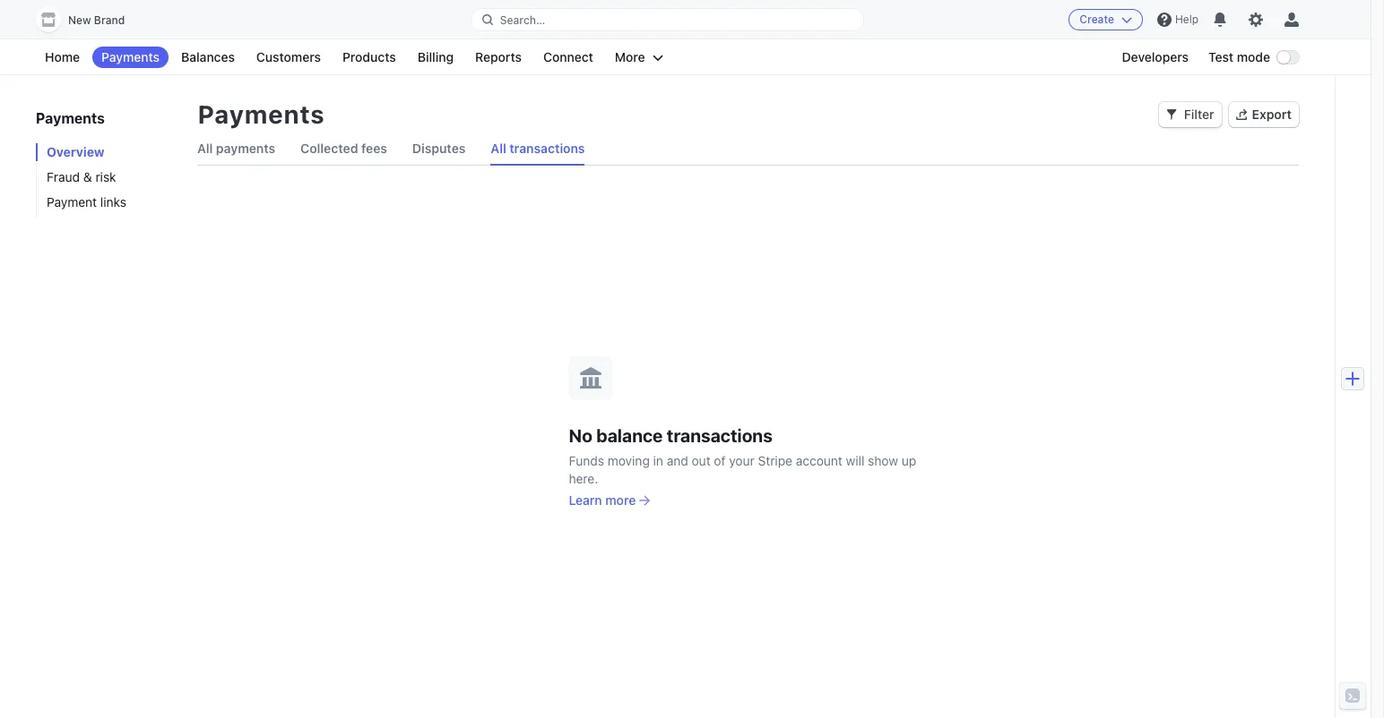 Task type: locate. For each thing, give the bounding box(es) containing it.
collected fees link
[[300, 133, 387, 165]]

1 horizontal spatial all
[[491, 141, 506, 156]]

0 vertical spatial transactions
[[509, 141, 585, 156]]

brand
[[94, 13, 125, 27]]

up
[[902, 453, 916, 468]]

2 all from the left
[[491, 141, 506, 156]]

out
[[692, 453, 711, 468]]

home
[[45, 49, 80, 65]]

overview link
[[36, 143, 179, 161]]

products
[[342, 49, 396, 65]]

create button
[[1069, 9, 1143, 30]]

Search… search field
[[471, 9, 864, 31]]

balances link
[[172, 47, 244, 68]]

show
[[868, 453, 898, 468]]

developers link
[[1113, 47, 1198, 68]]

reports
[[475, 49, 522, 65]]

will
[[846, 453, 864, 468]]

more button
[[606, 47, 672, 68]]

payments down brand
[[101, 49, 160, 65]]

help button
[[1150, 5, 1206, 34]]

here.
[[569, 471, 598, 486]]

payments up overview
[[36, 110, 105, 126]]

all for all payments
[[197, 141, 213, 156]]

1 all from the left
[[197, 141, 213, 156]]

customers link
[[247, 47, 330, 68]]

funds moving in and out of your stripe account will show up here.
[[569, 453, 916, 486]]

payments
[[101, 49, 160, 65], [197, 100, 324, 129], [36, 110, 105, 126]]

transactions inside tab list
[[509, 141, 585, 156]]

all right disputes
[[491, 141, 506, 156]]

fraud & risk link
[[36, 169, 179, 186]]

payments inside the payments link
[[101, 49, 160, 65]]

fraud & risk
[[47, 169, 116, 185]]

payment links link
[[36, 194, 179, 212]]

of
[[714, 453, 726, 468]]

learn
[[569, 493, 602, 508]]

tab list
[[197, 133, 1299, 166]]

&
[[83, 169, 92, 185]]

moving
[[608, 453, 650, 468]]

customers
[[256, 49, 321, 65]]

mode
[[1237, 49, 1270, 65]]

links
[[100, 195, 126, 210]]

connect link
[[534, 47, 602, 68]]

1 horizontal spatial transactions
[[667, 425, 773, 446]]

more
[[615, 49, 645, 65]]

0 horizontal spatial all
[[197, 141, 213, 156]]

in
[[653, 453, 663, 468]]

help
[[1175, 13, 1199, 26]]

all transactions
[[491, 141, 585, 156]]

risk
[[95, 169, 116, 185]]

more
[[605, 493, 636, 508]]

billing
[[417, 49, 454, 65]]

your
[[729, 453, 755, 468]]

collected
[[300, 141, 358, 156]]

no
[[569, 425, 592, 446]]

new brand
[[68, 13, 125, 27]]

tab list containing all payments
[[197, 133, 1299, 166]]

fees
[[361, 141, 387, 156]]

all
[[197, 141, 213, 156], [491, 141, 506, 156]]

transactions
[[509, 141, 585, 156], [667, 425, 773, 446]]

balances
[[181, 49, 235, 65]]

and
[[667, 453, 688, 468]]

payments up the payments
[[197, 100, 324, 129]]

all left the payments
[[197, 141, 213, 156]]

0 horizontal spatial transactions
[[509, 141, 585, 156]]



Task type: describe. For each thing, give the bounding box(es) containing it.
payment
[[47, 195, 97, 210]]

balance
[[596, 425, 663, 446]]

test mode
[[1208, 49, 1270, 65]]

no balance transactions
[[569, 425, 773, 446]]

learn more link
[[569, 492, 650, 510]]

svg image
[[1166, 109, 1177, 120]]

new brand button
[[36, 7, 143, 32]]

Search… text field
[[471, 9, 864, 31]]

disputes link
[[412, 133, 466, 165]]

filter
[[1184, 107, 1214, 122]]

export
[[1252, 107, 1292, 122]]

collected fees
[[300, 141, 387, 156]]

filter button
[[1159, 102, 1221, 127]]

funds
[[569, 453, 604, 468]]

fraud
[[47, 169, 80, 185]]

billing link
[[409, 47, 463, 68]]

create
[[1080, 13, 1114, 26]]

stripe
[[758, 453, 792, 468]]

export button
[[1229, 102, 1299, 127]]

1 vertical spatial transactions
[[667, 425, 773, 446]]

reports link
[[466, 47, 531, 68]]

new
[[68, 13, 91, 27]]

connect
[[543, 49, 593, 65]]

all payments link
[[197, 133, 275, 165]]

test
[[1208, 49, 1234, 65]]

learn more
[[569, 493, 636, 508]]

account
[[796, 453, 842, 468]]

all transactions link
[[491, 133, 585, 165]]

products link
[[333, 47, 405, 68]]

search…
[[500, 13, 545, 26]]

disputes
[[412, 141, 466, 156]]

home link
[[36, 47, 89, 68]]

payments link
[[92, 47, 169, 68]]

all for all transactions
[[491, 141, 506, 156]]

overview
[[47, 144, 105, 160]]

developers
[[1122, 49, 1189, 65]]

payment links
[[47, 195, 126, 210]]

all payments
[[197, 141, 275, 156]]

payments
[[216, 141, 275, 156]]



Task type: vqa. For each thing, say whether or not it's contained in the screenshot.
Insights
no



